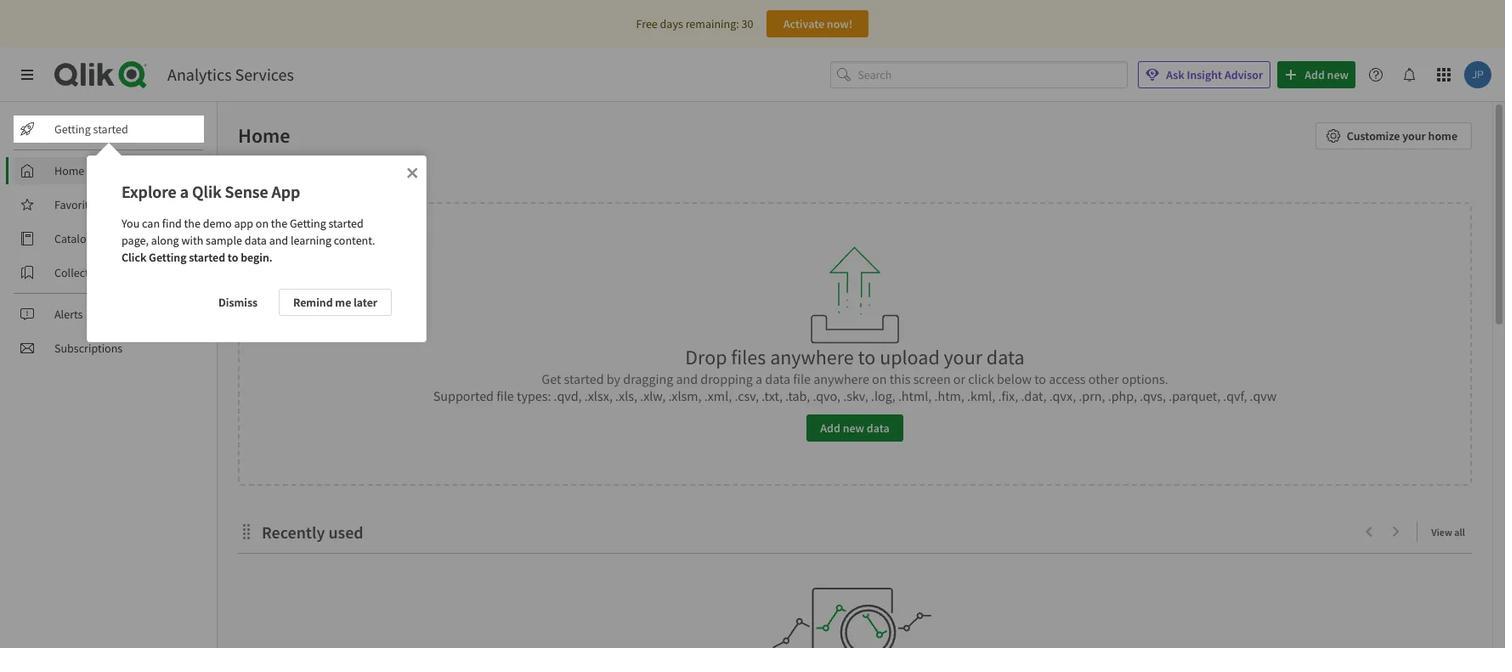 Task type: describe. For each thing, give the bounding box(es) containing it.
sample
[[206, 233, 242, 248]]

ask
[[1166, 67, 1185, 82]]

analytics services element
[[167, 64, 294, 85]]

customize your home button
[[1316, 122, 1472, 150]]

dismiss button
[[205, 289, 271, 316]]

.csv,
[[735, 388, 759, 405]]

favorites
[[54, 197, 100, 213]]

data right the .csv,
[[765, 371, 791, 388]]

1 horizontal spatial file
[[793, 371, 811, 388]]

click
[[968, 371, 994, 388]]

me
[[335, 295, 351, 310]]

view
[[1432, 526, 1453, 539]]

learning
[[291, 233, 331, 248]]

30
[[742, 16, 753, 31]]

.skv,
[[843, 388, 868, 405]]

customize your home
[[1347, 128, 1458, 144]]

insight
[[1187, 67, 1222, 82]]

add new data
[[820, 421, 890, 436]]

supported
[[433, 388, 494, 405]]

along
[[151, 233, 179, 248]]

page,
[[122, 233, 149, 248]]

started inside navigation pane element
[[93, 122, 128, 137]]

.qvs,
[[1140, 388, 1166, 405]]

activate
[[783, 16, 825, 31]]

2 horizontal spatial to
[[1035, 371, 1046, 388]]

analytics services
[[167, 64, 294, 85]]

2 the from the left
[[271, 216, 287, 231]]

add new data button
[[807, 415, 903, 442]]

remaining:
[[686, 16, 739, 31]]

.qvw
[[1250, 388, 1277, 405]]

1 the from the left
[[184, 216, 201, 231]]

you
[[122, 216, 140, 231]]

app
[[272, 181, 300, 202]]

later
[[354, 295, 377, 310]]

free
[[636, 16, 658, 31]]

data up .fix,
[[987, 344, 1025, 371]]

.qvf,
[[1223, 388, 1247, 405]]

ask insight advisor button
[[1138, 61, 1271, 88]]

0 vertical spatial home
[[238, 122, 290, 149]]

remind me later
[[293, 295, 377, 310]]

remind
[[293, 295, 333, 310]]

upload
[[880, 344, 940, 371]]

with
[[181, 233, 203, 248]]

getting started
[[54, 122, 128, 137]]

1 horizontal spatial getting
[[149, 250, 187, 265]]

home
[[1429, 128, 1458, 144]]

subscriptions link
[[14, 335, 204, 362]]

.htm,
[[935, 388, 965, 405]]

days
[[660, 16, 683, 31]]

.xlsm,
[[668, 388, 702, 405]]

.kml,
[[967, 388, 996, 405]]

.qvd,
[[554, 388, 582, 405]]

services
[[235, 64, 294, 85]]

× dialog
[[87, 156, 427, 342]]

.xlw,
[[640, 388, 666, 405]]

screen
[[913, 371, 951, 388]]

this
[[890, 371, 911, 388]]

advisor
[[1225, 67, 1263, 82]]

and inside you can find the demo app on the getting started page, along with sample data and learning content. click getting started to begin.
[[269, 233, 288, 248]]

close sidebar menu image
[[20, 68, 34, 82]]

data inside you can find the demo app on the getting started page, along with sample data and learning content. click getting started to begin.
[[245, 233, 267, 248]]

catalog
[[54, 231, 92, 247]]

home link
[[14, 157, 204, 184]]

getting inside getting started link
[[54, 122, 91, 137]]

add
[[820, 421, 841, 436]]

.fix,
[[998, 388, 1019, 405]]

remind me later button
[[279, 289, 392, 316]]

to inside you can find the demo app on the getting started page, along with sample data and learning content. click getting started to begin.
[[228, 250, 238, 265]]

started inside drop files anywhere to upload your data get started by dragging and dropping a data file anywhere on this screen or click below to access other options. supported file types: .qvd, .xlsx, .xls, .xlw, .xlsm, .xml, .csv, .txt, .tab, .qvo, .skv, .log, .html, .htm, .kml, .fix, .dat, .qvx, .prn, .php, .qvs, .parquet, .qvf, .qvw
[[564, 371, 604, 388]]

alerts link
[[14, 301, 204, 328]]

home inside navigation pane element
[[54, 163, 84, 179]]

free days remaining: 30
[[636, 16, 753, 31]]

.php,
[[1108, 388, 1137, 405]]

dropping
[[701, 371, 753, 388]]

0 horizontal spatial file
[[497, 388, 514, 405]]

dragging
[[623, 371, 673, 388]]

customize
[[1347, 128, 1400, 144]]

main content containing home
[[211, 102, 1505, 649]]

your inside drop files anywhere to upload your data get started by dragging and dropping a data file anywhere on this screen or click below to access other options. supported file types: .qvd, .xlsx, .xls, .xlw, .xlsm, .xml, .csv, .txt, .tab, .qvo, .skv, .log, .html, .htm, .kml, .fix, .dat, .qvx, .prn, .php, .qvs, .parquet, .qvf, .qvw
[[944, 344, 983, 371]]

collections
[[54, 265, 110, 281]]

started up content.
[[329, 216, 364, 231]]

getting started link
[[14, 116, 204, 143]]

collections link
[[14, 259, 204, 286]]

.xlsx,
[[585, 388, 613, 405]]

data inside button
[[867, 421, 890, 436]]



Task type: locate. For each thing, give the bounding box(es) containing it.
a inside × dialog
[[180, 181, 189, 202]]

0 vertical spatial a
[[180, 181, 189, 202]]

.log,
[[871, 388, 896, 405]]

.html,
[[898, 388, 932, 405]]

favorites link
[[14, 191, 204, 218]]

your inside 'button'
[[1403, 128, 1426, 144]]

view all
[[1432, 526, 1465, 539]]

begin.
[[241, 250, 273, 265]]

files
[[731, 344, 766, 371]]

data
[[245, 233, 267, 248], [987, 344, 1025, 371], [765, 371, 791, 388], [867, 421, 890, 436]]

1 vertical spatial on
[[872, 371, 887, 388]]

navigation pane element
[[0, 109, 217, 369]]

now!
[[827, 16, 853, 31]]

0 horizontal spatial a
[[180, 181, 189, 202]]

0 horizontal spatial home
[[54, 163, 84, 179]]

recently
[[262, 522, 325, 543]]

started up home link
[[93, 122, 128, 137]]

your up .htm, at the right bottom of page
[[944, 344, 983, 371]]

below
[[997, 371, 1032, 388]]

anywhere
[[770, 344, 854, 371], [814, 371, 869, 388]]

.prn,
[[1079, 388, 1105, 405]]

ask insight advisor
[[1166, 67, 1263, 82]]

on right app
[[256, 216, 269, 231]]

.xml,
[[704, 388, 732, 405]]

file left types:
[[497, 388, 514, 405]]

started left by
[[564, 371, 604, 388]]

1 horizontal spatial the
[[271, 216, 287, 231]]

a left qlik
[[180, 181, 189, 202]]

×
[[406, 160, 418, 184]]

to left this
[[858, 344, 876, 371]]

on inside you can find the demo app on the getting started page, along with sample data and learning content. click getting started to begin.
[[256, 216, 269, 231]]

1 horizontal spatial a
[[756, 371, 763, 388]]

0 horizontal spatial getting
[[54, 122, 91, 137]]

the up with
[[184, 216, 201, 231]]

on inside drop files anywhere to upload your data get started by dragging and dropping a data file anywhere on this screen or click below to access other options. supported file types: .qvd, .xlsx, .xls, .xlw, .xlsm, .xml, .csv, .txt, .tab, .qvo, .skv, .log, .html, .htm, .kml, .fix, .dat, .qvx, .prn, .php, .qvs, .parquet, .qvf, .qvw
[[872, 371, 887, 388]]

qlik
[[192, 181, 222, 202]]

1 vertical spatial a
[[756, 371, 763, 388]]

activate now! link
[[767, 10, 869, 37]]

drop files anywhere to upload your data get started by dragging and dropping a data file anywhere on this screen or click below to access other options. supported file types: .qvd, .xlsx, .xls, .xlw, .xlsm, .xml, .csv, .txt, .tab, .qvo, .skv, .log, .html, .htm, .kml, .fix, .dat, .qvx, .prn, .php, .qvs, .parquet, .qvf, .qvw
[[433, 344, 1277, 405]]

alerts
[[54, 307, 83, 322]]

1 horizontal spatial to
[[858, 344, 876, 371]]

a inside drop files anywhere to upload your data get started by dragging and dropping a data file anywhere on this screen or click below to access other options. supported file types: .qvd, .xlsx, .xls, .xlw, .xlsm, .xml, .csv, .txt, .tab, .qvo, .skv, .log, .html, .htm, .kml, .fix, .dat, .qvx, .prn, .php, .qvs, .parquet, .qvf, .qvw
[[756, 371, 763, 388]]

home up sense at the top left of the page
[[238, 122, 290, 149]]

recently used
[[262, 522, 363, 543]]

drop
[[685, 344, 727, 371]]

explore a qlik sense app
[[122, 181, 300, 202]]

0 horizontal spatial on
[[256, 216, 269, 231]]

data up begin.
[[245, 233, 267, 248]]

0 horizontal spatial to
[[228, 250, 238, 265]]

app
[[234, 216, 253, 231]]

1 vertical spatial home
[[54, 163, 84, 179]]

1 vertical spatial getting
[[290, 216, 326, 231]]

1 horizontal spatial on
[[872, 371, 887, 388]]

.tab,
[[786, 388, 810, 405]]

0 vertical spatial on
[[256, 216, 269, 231]]

0 vertical spatial getting
[[54, 122, 91, 137]]

Search text field
[[858, 61, 1128, 89]]

getting down along
[[149, 250, 187, 265]]

.qvx,
[[1050, 388, 1076, 405]]

find
[[162, 216, 182, 231]]

you can find the demo app on the getting started page, along with sample data and learning content. click getting started to begin.
[[122, 216, 378, 265]]

getting up the learning
[[290, 216, 326, 231]]

a right the dropping
[[756, 371, 763, 388]]

sense
[[225, 181, 268, 202]]

to right below
[[1035, 371, 1046, 388]]

dismiss
[[218, 295, 258, 310]]

started
[[93, 122, 128, 137], [329, 216, 364, 231], [189, 250, 225, 265], [564, 371, 604, 388]]

.dat,
[[1021, 388, 1047, 405]]

× button
[[406, 160, 418, 184]]

get
[[542, 371, 561, 388]]

file left .qvo,
[[793, 371, 811, 388]]

2 horizontal spatial getting
[[290, 216, 326, 231]]

0 horizontal spatial the
[[184, 216, 201, 231]]

and inside drop files anywhere to upload your data get started by dragging and dropping a data file anywhere on this screen or click below to access other options. supported file types: .qvd, .xlsx, .xls, .xlw, .xlsm, .xml, .csv, .txt, .tab, .qvo, .skv, .log, .html, .htm, .kml, .fix, .dat, .qvx, .prn, .php, .qvs, .parquet, .qvf, .qvw
[[676, 371, 698, 388]]

data right 'new'
[[867, 421, 890, 436]]

explore
[[122, 181, 177, 202]]

move collection image
[[238, 523, 255, 540]]

options.
[[1122, 371, 1169, 388]]

1 vertical spatial your
[[944, 344, 983, 371]]

anywhere left .log,
[[814, 371, 869, 388]]

all
[[1455, 526, 1465, 539]]

0 vertical spatial your
[[1403, 128, 1426, 144]]

on left this
[[872, 371, 887, 388]]

1 vertical spatial and
[[676, 371, 698, 388]]

activate now!
[[783, 16, 853, 31]]

2 vertical spatial getting
[[149, 250, 187, 265]]

can
[[142, 216, 160, 231]]

and up begin.
[[269, 233, 288, 248]]

analytics
[[167, 64, 232, 85]]

1 horizontal spatial your
[[1403, 128, 1426, 144]]

0 horizontal spatial your
[[944, 344, 983, 371]]

subscriptions
[[54, 341, 123, 356]]

.qvo,
[[813, 388, 841, 405]]

and left .xml,
[[676, 371, 698, 388]]

catalog link
[[14, 225, 204, 252]]

or
[[954, 371, 966, 388]]

.xls,
[[615, 388, 638, 405]]

searchbar element
[[831, 61, 1128, 89]]

0 horizontal spatial and
[[269, 233, 288, 248]]

recently used link
[[262, 522, 370, 543]]

1 horizontal spatial home
[[238, 122, 290, 149]]

the
[[184, 216, 201, 231], [271, 216, 287, 231]]

getting
[[54, 122, 91, 137], [290, 216, 326, 231], [149, 250, 187, 265]]

on
[[256, 216, 269, 231], [872, 371, 887, 388]]

by
[[607, 371, 621, 388]]

started down with
[[189, 250, 225, 265]]

1 horizontal spatial and
[[676, 371, 698, 388]]

main content
[[211, 102, 1505, 649]]

new
[[843, 421, 865, 436]]

to down sample at the left top of the page
[[228, 250, 238, 265]]

getting up home link
[[54, 122, 91, 137]]

other
[[1089, 371, 1119, 388]]

home
[[238, 122, 290, 149], [54, 163, 84, 179]]

home up the favorites
[[54, 163, 84, 179]]

access
[[1049, 371, 1086, 388]]

click
[[122, 250, 146, 265]]

.txt,
[[762, 388, 783, 405]]

types:
[[517, 388, 551, 405]]

view all link
[[1432, 521, 1472, 542]]

.parquet,
[[1169, 388, 1221, 405]]

content.
[[334, 233, 375, 248]]

the down app
[[271, 216, 287, 231]]

0 vertical spatial and
[[269, 233, 288, 248]]

your left home
[[1403, 128, 1426, 144]]

to
[[228, 250, 238, 265], [858, 344, 876, 371], [1035, 371, 1046, 388]]

anywhere up '.tab,'
[[770, 344, 854, 371]]



Task type: vqa. For each thing, say whether or not it's contained in the screenshot.
options at the right top of the page
no



